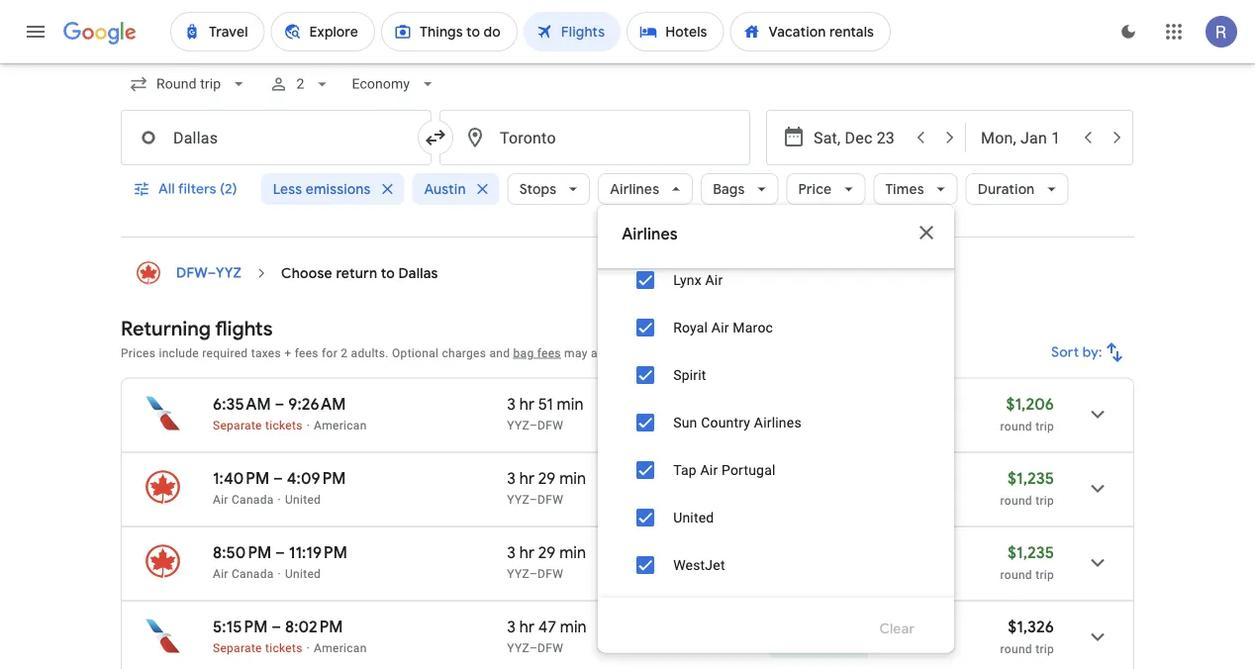 Task type: vqa. For each thing, say whether or not it's contained in the screenshot.
third Add from the bottom of the 3430 SECOR RD MAIN CONTENT
no



Task type: locate. For each thing, give the bounding box(es) containing it.
air for lynx
[[706, 273, 723, 289]]

2 trip from the top
[[1036, 494, 1055, 508]]

1 vertical spatial 2
[[341, 347, 348, 360]]

3 hr 29 min yyz – dfw down 3 hr 51 min yyz – dfw
[[507, 469, 586, 507]]

hr up 3 hr 47 min yyz – dfw
[[520, 543, 535, 563]]

0 vertical spatial air canada
[[213, 493, 274, 507]]

dfw inside 3 hr 51 min yyz – dfw
[[538, 419, 564, 433]]

– down 'total duration 3 hr 51 min.' element
[[530, 419, 538, 433]]

dfw inside 3 hr 47 min yyz – dfw
[[538, 642, 564, 656]]

less
[[273, 181, 302, 199]]

yyz up 3 hr 47 min yyz – dfw
[[507, 567, 530, 581]]

united down the arrival time: 11:19 pm. text field
[[285, 567, 321, 581]]

1 vertical spatial nonstop
[[636, 469, 698, 489]]

1 vertical spatial separate
[[213, 642, 262, 656]]

0 vertical spatial nonstop
[[636, 395, 698, 415]]

round down $1,326 text field
[[1001, 643, 1033, 657]]

leaves toronto pearson international airport at 1:40 pm on monday, january 1 and arrives at dallas/fort worth international airport at 4:09 pm on monday, january 1. element
[[213, 469, 346, 489]]

taxes
[[251, 347, 281, 360]]

trip down $1,235 text field
[[1036, 494, 1055, 508]]

total duration 3 hr 29 min. element down 3 hr 51 min yyz – dfw
[[507, 469, 636, 492]]

3 3 from the top
[[507, 543, 516, 563]]

$1,235
[[1008, 469, 1055, 489], [1008, 543, 1055, 563]]

yyz for 1:40 pm – 4:09 pm
[[507, 493, 530, 507]]

price
[[799, 181, 832, 199]]

1 round from the top
[[1001, 420, 1033, 434]]

charges
[[442, 347, 486, 360]]

0 vertical spatial 20%
[[779, 420, 802, 433]]

20% inside 304 -20% emissions
[[779, 420, 802, 433]]

separate tickets down "6:35 am" text box
[[213, 419, 303, 433]]

2 canada from the top
[[232, 567, 274, 581]]

separate down '5:15 pm'
[[213, 642, 262, 656]]

2 fees from the left
[[537, 347, 561, 360]]

flight details. leaves toronto pearson international airport at 6:35 am on monday, january 1 and arrives at dallas/fort worth international airport at 9:26 am on monday, january 1. image
[[1074, 391, 1122, 439]]

yyz down 'total duration 3 hr 51 min.' element
[[507, 419, 530, 433]]

trip down 1235 us dollars text field
[[1036, 568, 1055, 582]]

air down 1:40 pm
[[213, 493, 228, 507]]

fees right "+"
[[295, 347, 319, 360]]

nonstop
[[636, 395, 698, 415], [636, 469, 698, 489], [636, 543, 698, 563]]

1 $1,235 from the top
[[1008, 469, 1055, 489]]

1 hr from the top
[[520, 395, 535, 415]]

hr for 1:40 pm – 4:09 pm
[[520, 469, 535, 489]]

8:50 pm
[[213, 543, 272, 563]]

united for 11:19 pm
[[285, 567, 321, 581]]

air canada down 8:50 pm text field
[[213, 567, 274, 581]]

4 round from the top
[[1001, 643, 1033, 657]]

2 separate from the top
[[213, 642, 262, 656]]

3 hr 29 min yyz – dfw for 4:09 pm
[[507, 469, 586, 507]]

1235 US dollars text field
[[1008, 543, 1055, 563]]

air
[[706, 273, 723, 289], [712, 320, 730, 337], [701, 463, 718, 479], [213, 493, 228, 507], [213, 567, 228, 581]]

 image
[[307, 419, 310, 433]]

2 vertical spatial nonstop
[[636, 543, 698, 563]]

– up returning flights
[[208, 265, 216, 283]]

1 vertical spatial 20%
[[779, 642, 802, 656]]

0 vertical spatial united
[[285, 493, 321, 507]]

air canada
[[213, 493, 274, 507], [213, 567, 274, 581]]

$1,206
[[1007, 395, 1055, 415]]

united inside search box
[[673, 510, 714, 527]]

6:35 am – 9:26 am
[[213, 395, 346, 415]]

1 horizontal spatial 2
[[341, 347, 348, 360]]

Arrival time: 11:19 PM. text field
[[289, 543, 347, 563]]

1 vertical spatial air canada
[[213, 567, 274, 581]]

returning flights
[[121, 316, 273, 342]]

1 vertical spatial american
[[314, 642, 367, 656]]

20%
[[779, 420, 802, 433], [779, 642, 802, 656]]

1 3 from the top
[[507, 395, 516, 415]]

round inside "$1,326 round trip"
[[1001, 643, 1033, 657]]

price button
[[787, 166, 866, 213]]

canada for 8:50 pm
[[232, 567, 274, 581]]

nonstop flight. element down spirit
[[636, 395, 698, 418]]

2 - from the top
[[776, 642, 779, 656]]

american
[[314, 419, 367, 433], [314, 642, 367, 656]]

3 down 3 hr 51 min yyz – dfw
[[507, 469, 516, 489]]

3 hr 29 min yyz – dfw
[[507, 469, 586, 507], [507, 543, 586, 581]]

- inside the "-20% emissions" popup button
[[776, 642, 779, 656]]

dfw up returning flights
[[176, 265, 208, 283]]

trip inside $1,206 round trip
[[1036, 420, 1055, 434]]

3 nonstop from the top
[[636, 543, 698, 563]]

fees
[[295, 347, 319, 360], [537, 347, 561, 360]]

1 vertical spatial $1,235
[[1008, 543, 1055, 563]]

2 nonstop flight. element from the top
[[636, 469, 698, 492]]

1 vertical spatial emissions
[[806, 420, 862, 433]]

$1,235 for 1235 us dollars text field
[[1008, 543, 1055, 563]]

adults.
[[351, 347, 389, 360]]

american down "8:02 pm"
[[314, 642, 367, 656]]

1 vertical spatial -
[[776, 642, 779, 656]]

trip for 3 hr 47 min
[[1036, 643, 1055, 657]]

29 up 47
[[538, 543, 556, 563]]

1 tickets from the top
[[265, 419, 303, 433]]

min right 47
[[560, 617, 587, 638]]

29 down 3 hr 51 min yyz – dfw
[[538, 469, 556, 489]]

royal air maroc
[[673, 320, 774, 337]]

air right lynx
[[706, 273, 723, 289]]

yyz
[[216, 265, 242, 283], [507, 419, 530, 433], [507, 493, 530, 507], [507, 567, 530, 581], [507, 642, 530, 656]]

2 vertical spatial united
[[285, 567, 321, 581]]

hr inside 3 hr 47 min yyz – dfw
[[520, 617, 535, 638]]

trip down 1206 us dollars text field
[[1036, 420, 1055, 434]]

– up 3 hr 47 min yyz – dfw
[[530, 567, 538, 581]]

2 nonstop from the top
[[636, 469, 698, 489]]

1 air canada from the top
[[213, 493, 274, 507]]

total duration 3 hr 47 min. element
[[507, 617, 636, 641]]

0 vertical spatial tickets
[[265, 419, 303, 433]]

flight details. leaves toronto pearson international airport at 1:40 pm on monday, january 1 and arrives at dallas/fort worth international airport at 4:09 pm on monday, january 1. image
[[1074, 465, 1122, 513]]

3 hr 29 min yyz – dfw up 47
[[507, 543, 586, 581]]

tap air portugal
[[673, 463, 776, 479]]

1 vertical spatial canada
[[232, 567, 274, 581]]

nonstop for 300
[[636, 469, 698, 489]]

airlines right stops 'popup button'
[[610, 181, 660, 199]]

3 hr 29 min yyz – dfw for 11:19 pm
[[507, 543, 586, 581]]

airlines
[[610, 181, 660, 199], [622, 225, 678, 245], [754, 415, 802, 432]]

2 $1,235 from the top
[[1008, 543, 1055, 563]]

2 29 from the top
[[538, 543, 556, 563]]

bags button
[[701, 166, 779, 213]]

1 american from the top
[[314, 419, 367, 433]]

yyz inside 3 hr 51 min yyz – dfw
[[507, 419, 530, 433]]

None field
[[121, 67, 257, 102], [344, 67, 446, 102], [121, 67, 257, 102], [344, 67, 446, 102]]

yyz for 5:15 pm – 8:02 pm
[[507, 642, 530, 656]]

choose return to dallas
[[281, 265, 438, 283]]

austin button
[[412, 166, 500, 213]]

0 vertical spatial 29
[[538, 469, 556, 489]]

airlines down airlines popup button
[[622, 225, 678, 245]]

dfw down 47
[[538, 642, 564, 656]]

0 vertical spatial airlines
[[610, 181, 660, 199]]

3 inside 3 hr 51 min yyz – dfw
[[507, 395, 516, 415]]

hr for 5:15 pm – 8:02 pm
[[520, 617, 535, 638]]

Departure time: 8:50 PM. text field
[[213, 543, 272, 563]]

min up total duration 3 hr 47 min. element
[[560, 543, 586, 563]]

0 vertical spatial emissions
[[306, 181, 371, 199]]

assistance
[[689, 347, 749, 360]]

1 vertical spatial $1,235 round trip
[[1001, 543, 1055, 582]]

51
[[538, 395, 553, 415]]

2 separate tickets from the top
[[213, 642, 303, 656]]

total duration 3 hr 29 min. element
[[507, 469, 636, 492], [507, 543, 636, 566]]

tickets
[[265, 419, 303, 433], [265, 642, 303, 656]]

separate down "6:35 am" text box
[[213, 419, 262, 433]]

0 horizontal spatial fees
[[295, 347, 319, 360]]

required
[[202, 347, 248, 360]]

dfw down 51
[[538, 419, 564, 433]]

united down the 4:09 pm text field
[[285, 493, 321, 507]]

None search field
[[121, 0, 1135, 654]]

3 hr from the top
[[520, 543, 535, 563]]

1 vertical spatial airlines
[[622, 225, 678, 245]]

1 $1,235 round trip from the top
[[1001, 469, 1055, 508]]

times button
[[874, 166, 958, 213]]

round down 1235 us dollars text field
[[1001, 568, 1033, 582]]

air right tap
[[701, 463, 718, 479]]

(2)
[[220, 181, 237, 199]]

round inside $1,206 round trip
[[1001, 420, 1033, 434]]

$1,235 round trip up 1235 us dollars text field
[[1001, 469, 1055, 508]]

2 american from the top
[[314, 642, 367, 656]]

leaves toronto pearson international airport at 8:50 pm on monday, january 1 and arrives at dallas/fort worth international airport at 11:19 pm on monday, january 1. element
[[213, 543, 347, 563]]

hr
[[520, 395, 535, 415], [520, 469, 535, 489], [520, 543, 535, 563], [520, 617, 535, 638]]

1 20% from the top
[[779, 420, 802, 433]]

round down "$1,206"
[[1001, 420, 1033, 434]]

times
[[886, 181, 925, 199]]

dfw for 6:35 am – 9:26 am
[[538, 419, 564, 433]]

fees right bag
[[537, 347, 561, 360]]

3 left 51
[[507, 395, 516, 415]]

1 nonstop from the top
[[636, 395, 698, 415]]

2 3 hr 29 min yyz – dfw from the top
[[507, 543, 586, 581]]

tickets down 6:35 am – 9:26 am
[[265, 419, 303, 433]]

2 3 from the top
[[507, 469, 516, 489]]

– inside 3 hr 51 min yyz – dfw
[[530, 419, 538, 433]]

– right 5:15 pm text box
[[272, 617, 281, 638]]

0 vertical spatial separate tickets
[[213, 419, 303, 433]]

dfw down 3 hr 51 min yyz – dfw
[[538, 493, 564, 507]]

 image
[[307, 642, 310, 656]]

1 vertical spatial tickets
[[265, 642, 303, 656]]

4 trip from the top
[[1036, 643, 1055, 657]]

nonstop flight. element
[[636, 395, 698, 418], [636, 469, 698, 492], [636, 543, 698, 566]]

2 $1,235 round trip from the top
[[1001, 543, 1055, 582]]

total duration 3 hr 29 min. element up total duration 3 hr 47 min. element
[[507, 543, 636, 566]]

4 3 from the top
[[507, 617, 516, 638]]

nonstop down tap
[[636, 543, 698, 563]]

1 29 from the top
[[538, 469, 556, 489]]

canada
[[232, 493, 274, 507], [232, 567, 274, 581]]

nonstop flight. element down tap
[[636, 543, 698, 566]]

3 inside 3 hr 47 min yyz – dfw
[[507, 617, 516, 638]]

2 20% from the top
[[779, 642, 802, 656]]

all
[[158, 181, 175, 199]]

3
[[507, 395, 516, 415], [507, 469, 516, 489], [507, 543, 516, 563], [507, 617, 516, 638]]

8:50 pm – 11:19 pm
[[213, 543, 347, 563]]

– down total duration 3 hr 47 min. element
[[530, 642, 538, 656]]

1 3 hr 29 min yyz – dfw from the top
[[507, 469, 586, 507]]

min
[[557, 395, 584, 415], [560, 469, 586, 489], [560, 543, 586, 563], [560, 617, 587, 638]]

nonstop flight. element down sun
[[636, 469, 698, 492]]

all filters (2) button
[[121, 166, 253, 213]]

1 separate from the top
[[213, 419, 262, 433]]

-20% emissions button
[[769, 618, 885, 660]]

– right 1:40 pm text box
[[273, 469, 283, 489]]

1 total duration 3 hr 29 min. element from the top
[[507, 469, 636, 492]]

dfw for 5:15 pm – 8:02 pm
[[538, 642, 564, 656]]

1 - from the top
[[776, 420, 779, 433]]

yyz inside 3 hr 47 min yyz – dfw
[[507, 642, 530, 656]]

tickets for 9:26 am
[[265, 419, 303, 433]]

$1,235 left flight details. leaves toronto pearson international airport at 8:50 pm on monday, january 1 and arrives at dallas/fort worth international airport at 11:19 pm on monday, january 1. icon
[[1008, 543, 1055, 563]]

dfw up 47
[[538, 567, 564, 581]]

1 nonstop flight. element from the top
[[636, 395, 698, 418]]

300 button
[[769, 469, 885, 511]]

$1,235 round trip for $1,235 text field
[[1001, 469, 1055, 508]]

0 vertical spatial separate
[[213, 419, 262, 433]]

0 vertical spatial $1,235 round trip
[[1001, 469, 1055, 508]]

trip
[[1036, 420, 1055, 434], [1036, 494, 1055, 508], [1036, 568, 1055, 582], [1036, 643, 1055, 657]]

american for 9:26 am
[[314, 419, 367, 433]]

air for tap
[[701, 463, 718, 479]]

1 canada from the top
[[232, 493, 274, 507]]

total duration 3 hr 51 min. element
[[507, 395, 636, 418]]

min right 51
[[557, 395, 584, 415]]

air canada down 1:40 pm
[[213, 493, 274, 507]]

1 vertical spatial 29
[[538, 543, 556, 563]]

air up assistance
[[712, 320, 730, 337]]

1 vertical spatial separate tickets
[[213, 642, 303, 656]]

0 vertical spatial american
[[314, 419, 367, 433]]

airlines down 304
[[754, 415, 802, 432]]

$1,235 down $1,206 round trip
[[1008, 469, 1055, 489]]

3 for 9:26 am
[[507, 395, 516, 415]]

round for 3 hr 47 min
[[1001, 643, 1033, 657]]

1 vertical spatial 3 hr 29 min yyz – dfw
[[507, 543, 586, 581]]

$1,235 round trip up $1,326 text field
[[1001, 543, 1055, 582]]

2 hr from the top
[[520, 469, 535, 489]]

min for 11:19 pm
[[560, 543, 586, 563]]

hr left 47
[[520, 617, 535, 638]]

3 up 3 hr 47 min yyz – dfw
[[507, 543, 516, 563]]

min inside 3 hr 51 min yyz – dfw
[[557, 395, 584, 415]]

3 left 47
[[507, 617, 516, 638]]

0 vertical spatial $1,235
[[1008, 469, 1055, 489]]

trip down $1,326 text field
[[1036, 643, 1055, 657]]

trip for 3 hr 29 min
[[1036, 494, 1055, 508]]

1 vertical spatial total duration 3 hr 29 min. element
[[507, 543, 636, 566]]

separate
[[213, 419, 262, 433], [213, 642, 262, 656]]

returning
[[121, 316, 211, 342]]

nonstop down sun
[[636, 469, 698, 489]]

hr down 3 hr 51 min yyz – dfw
[[520, 469, 535, 489]]

2 tickets from the top
[[265, 642, 303, 656]]

min inside 3 hr 47 min yyz – dfw
[[560, 617, 587, 638]]

-
[[776, 420, 779, 433], [776, 642, 779, 656]]

0 vertical spatial 3 hr 29 min yyz – dfw
[[507, 469, 586, 507]]

3 for 4:09 pm
[[507, 469, 516, 489]]

0 horizontal spatial 2
[[296, 76, 304, 93]]

hr left 51
[[520, 395, 535, 415]]

4 hr from the top
[[520, 617, 535, 638]]

apply.
[[591, 347, 624, 360]]

united up westjet
[[673, 510, 714, 527]]

1 horizontal spatial fees
[[537, 347, 561, 360]]

Departure time: 6:35 AM. text field
[[213, 395, 271, 415]]

tickets down leaves toronto pearson international airport at 5:15 pm on monday, january 1 and arrives at dallas/fort worth international airport at 8:02 pm on monday, january 1. element
[[265, 642, 303, 656]]

min for 9:26 am
[[557, 395, 584, 415]]

sort by:
[[1052, 344, 1103, 362]]

5:15 pm – 8:02 pm
[[213, 617, 343, 638]]

canada down 1:40 pm
[[232, 493, 274, 507]]

$1,235 round trip
[[1001, 469, 1055, 508], [1001, 543, 1055, 582]]

$1,326
[[1008, 617, 1055, 638]]

less emissions
[[273, 181, 371, 199]]

close dialog image
[[915, 221, 939, 245]]

1 vertical spatial united
[[673, 510, 714, 527]]

– left 11:19 pm
[[275, 543, 285, 563]]

american down arrival time: 9:26 am. text box
[[314, 419, 367, 433]]

united
[[285, 493, 321, 507], [673, 510, 714, 527], [285, 567, 321, 581]]

2 air canada from the top
[[213, 567, 274, 581]]

None text field
[[121, 110, 432, 166], [440, 110, 751, 166], [121, 110, 432, 166], [440, 110, 751, 166]]

choose
[[281, 265, 333, 283]]

Arrival time: 8:02 PM. text field
[[285, 617, 343, 638]]

total duration 3 hr 29 min. element for 11:19 pm
[[507, 543, 636, 566]]

flights
[[215, 316, 273, 342]]

yyz down total duration 3 hr 47 min. element
[[507, 642, 530, 656]]

0 vertical spatial -
[[776, 420, 779, 433]]

separate tickets down '5:15 pm'
[[213, 642, 303, 656]]

2 vertical spatial nonstop flight. element
[[636, 543, 698, 566]]

trip inside "$1,326 round trip"
[[1036, 643, 1055, 657]]

separate tickets
[[213, 419, 303, 433], [213, 642, 303, 656]]

47
[[538, 617, 556, 638]]

2 total duration 3 hr 29 min. element from the top
[[507, 543, 636, 566]]

round down $1,235 text field
[[1001, 494, 1033, 508]]

304
[[775, 395, 803, 415]]

leaves toronto pearson international airport at 6:35 am on monday, january 1 and arrives at dallas/fort worth international airport at 9:26 am on monday, january 1. element
[[213, 395, 346, 415]]

yyz down 3 hr 51 min yyz – dfw
[[507, 493, 530, 507]]

nonstop up sun
[[636, 395, 698, 415]]

0 vertical spatial 2
[[296, 76, 304, 93]]

dfw
[[176, 265, 208, 283], [538, 419, 564, 433], [538, 493, 564, 507], [538, 567, 564, 581], [538, 642, 564, 656]]

0 vertical spatial canada
[[232, 493, 274, 507]]

stops
[[520, 181, 557, 199]]

canada for 1:40 pm
[[232, 493, 274, 507]]

1:40 pm
[[213, 469, 270, 489]]

1 separate tickets from the top
[[213, 419, 303, 433]]

min for 4:09 pm
[[560, 469, 586, 489]]

0 vertical spatial nonstop flight. element
[[636, 395, 698, 418]]

passenger assistance button
[[627, 347, 749, 360]]

emissions inside search box
[[306, 181, 371, 199]]

2 round from the top
[[1001, 494, 1033, 508]]

–
[[208, 265, 216, 283], [275, 395, 285, 415], [530, 419, 538, 433], [273, 469, 283, 489], [530, 493, 538, 507], [275, 543, 285, 563], [530, 567, 538, 581], [272, 617, 281, 638], [530, 642, 538, 656]]

change appearance image
[[1105, 8, 1153, 55]]

1 vertical spatial nonstop flight. element
[[636, 469, 698, 492]]

to
[[381, 265, 395, 283]]

canada down 8:50 pm text field
[[232, 567, 274, 581]]

0 vertical spatial total duration 3 hr 29 min. element
[[507, 469, 636, 492]]

yyz for 8:50 pm – 11:19 pm
[[507, 567, 530, 581]]

2 vertical spatial emissions
[[806, 642, 862, 656]]

and
[[490, 347, 510, 360]]

min down 3 hr 51 min yyz – dfw
[[560, 469, 586, 489]]

sun
[[673, 415, 698, 432]]

air canada for 8:50 pm
[[213, 567, 274, 581]]

prices include required taxes + fees for 2 adults. optional charges and bag fees may apply. passenger assistance
[[121, 347, 749, 360]]

hr inside 3 hr 51 min yyz – dfw
[[520, 395, 535, 415]]

include
[[159, 347, 199, 360]]

united for 4:09 pm
[[285, 493, 321, 507]]

1 trip from the top
[[1036, 420, 1055, 434]]



Task type: describe. For each thing, give the bounding box(es) containing it.
- inside 304 -20% emissions
[[776, 420, 779, 433]]

2 button
[[261, 61, 340, 108]]

Departure text field
[[814, 111, 905, 165]]

less emissions button
[[261, 166, 404, 213]]

airlines inside popup button
[[610, 181, 660, 199]]

may
[[565, 347, 588, 360]]

20% inside the "-20% emissions" popup button
[[779, 642, 802, 656]]

sort by: button
[[1044, 329, 1135, 377]]

stops button
[[508, 166, 590, 213]]

min for 8:02 pm
[[560, 617, 587, 638]]

$1,206 round trip
[[1001, 395, 1055, 434]]

11:19 pm
[[289, 543, 347, 563]]

tickets for 8:02 pm
[[265, 642, 303, 656]]

Return text field
[[981, 111, 1072, 165]]

all filters (2)
[[158, 181, 237, 199]]

for
[[322, 347, 338, 360]]

nonstop flight. element for 304
[[636, 395, 698, 418]]

2 inside returning flights "main content"
[[341, 347, 348, 360]]

dfw – yyz
[[176, 265, 242, 283]]

3 round from the top
[[1001, 568, 1033, 582]]

air for royal
[[712, 320, 730, 337]]

bag
[[513, 347, 534, 360]]

flight details. leaves toronto pearson international airport at 8:50 pm on monday, january 1 and arrives at dallas/fort worth international airport at 11:19 pm on monday, january 1. image
[[1074, 540, 1122, 587]]

1326 US dollars text field
[[1008, 617, 1055, 638]]

only
[[876, 272, 907, 290]]

yyz up flights
[[216, 265, 242, 283]]

3 for 8:02 pm
[[507, 617, 516, 638]]

1235 US dollars text field
[[1008, 469, 1055, 489]]

nonstop for 304
[[636, 395, 698, 415]]

– down 3 hr 51 min yyz – dfw
[[530, 493, 538, 507]]

round for 3 hr 29 min
[[1001, 494, 1033, 508]]

$1,235 for $1,235 text field
[[1008, 469, 1055, 489]]

country
[[701, 415, 751, 432]]

airlines button
[[598, 166, 693, 213]]

sun country airlines
[[673, 415, 802, 432]]

separate tickets for 6:35 am
[[213, 419, 303, 433]]

2 inside popup button
[[296, 76, 304, 93]]

 image inside returning flights "main content"
[[307, 419, 310, 433]]

only button
[[852, 257, 931, 305]]

bag fees button
[[513, 347, 561, 360]]

dallas
[[399, 265, 438, 283]]

3 nonstop flight. element from the top
[[636, 543, 698, 566]]

3 hr 47 min yyz – dfw
[[507, 617, 587, 656]]

lynx air
[[673, 273, 723, 289]]

hr for 8:50 pm – 11:19 pm
[[520, 543, 535, 563]]

american for 8:02 pm
[[314, 642, 367, 656]]

1:40 pm – 4:09 pm
[[213, 469, 346, 489]]

3 trip from the top
[[1036, 568, 1055, 582]]

return
[[336, 265, 378, 283]]

passenger
[[627, 347, 686, 360]]

none search field containing airlines
[[121, 0, 1135, 654]]

prices
[[121, 347, 156, 360]]

$1,235 round trip for 1235 us dollars text field
[[1001, 543, 1055, 582]]

westjet
[[673, 558, 726, 574]]

total duration 3 hr 29 min. element for 4:09 pm
[[507, 469, 636, 492]]

filters
[[178, 181, 217, 199]]

304 -20% emissions
[[775, 395, 862, 433]]

separate for 6:35 am
[[213, 419, 262, 433]]

+
[[284, 347, 292, 360]]

Departure time: 1:40 PM. text field
[[213, 469, 270, 489]]

lynx
[[673, 273, 702, 289]]

flight details. leaves toronto pearson international airport at 5:15 pm on monday, january 1 and arrives at dallas/fort worth international airport at 8:02 pm on monday, january 1. image
[[1074, 614, 1122, 661]]

-20% emissions
[[776, 642, 862, 656]]

2 vertical spatial airlines
[[754, 415, 802, 432]]

Departure time: 5:15 PM. text field
[[213, 617, 268, 638]]

Arrival time: 9:26 AM. text field
[[288, 395, 346, 415]]

nonstop flight. element for 300
[[636, 469, 698, 492]]

tap
[[673, 463, 697, 479]]

air canada for 1:40 pm
[[213, 493, 274, 507]]

separate tickets for 5:15 pm
[[213, 642, 303, 656]]

air down 8:50 pm text field
[[213, 567, 228, 581]]

optional
[[392, 347, 439, 360]]

29 for 8:50 pm – 11:19 pm
[[538, 543, 556, 563]]

6:35 am
[[213, 395, 271, 415]]

– left 9:26 am
[[275, 395, 285, 415]]

– inside 3 hr 47 min yyz – dfw
[[530, 642, 538, 656]]

main menu image
[[24, 20, 48, 44]]

hr for 6:35 am – 9:26 am
[[520, 395, 535, 415]]

returning flights main content
[[121, 254, 1135, 669]]

3 for 11:19 pm
[[507, 543, 516, 563]]

duration button
[[966, 166, 1069, 213]]

swap origin and destination. image
[[424, 126, 448, 150]]

by:
[[1083, 344, 1103, 362]]

sort
[[1052, 344, 1080, 362]]

leaves toronto pearson international airport at 5:15 pm on monday, january 1 and arrives at dallas/fort worth international airport at 8:02 pm on monday, january 1. element
[[213, 617, 343, 638]]

dfw for 8:50 pm – 11:19 pm
[[538, 567, 564, 581]]

300
[[775, 469, 804, 489]]

1206 US dollars text field
[[1007, 395, 1055, 415]]

emissions inside 304 -20% emissions
[[806, 420, 862, 433]]

portugal
[[722, 463, 776, 479]]

5:15 pm
[[213, 617, 268, 638]]

3 hr 51 min yyz – dfw
[[507, 395, 584, 433]]

$1,326 round trip
[[1001, 617, 1055, 657]]

dfw for 1:40 pm – 4:09 pm
[[538, 493, 564, 507]]

trip for 3 hr 51 min
[[1036, 420, 1055, 434]]

1 fees from the left
[[295, 347, 319, 360]]

bags
[[713, 181, 745, 199]]

Arrival time: 4:09 PM. text field
[[287, 469, 346, 489]]

29 for 1:40 pm – 4:09 pm
[[538, 469, 556, 489]]

9:26 am
[[288, 395, 346, 415]]

8:02 pm
[[285, 617, 343, 638]]

separate for 5:15 pm
[[213, 642, 262, 656]]

yyz for 6:35 am – 9:26 am
[[507, 419, 530, 433]]

duration
[[978, 181, 1035, 199]]

spirit
[[673, 368, 707, 384]]

austin
[[424, 181, 466, 199]]

4:09 pm
[[287, 469, 346, 489]]

royal
[[673, 320, 708, 337]]

round for 3 hr 51 min
[[1001, 420, 1033, 434]]

maroc
[[733, 320, 774, 337]]



